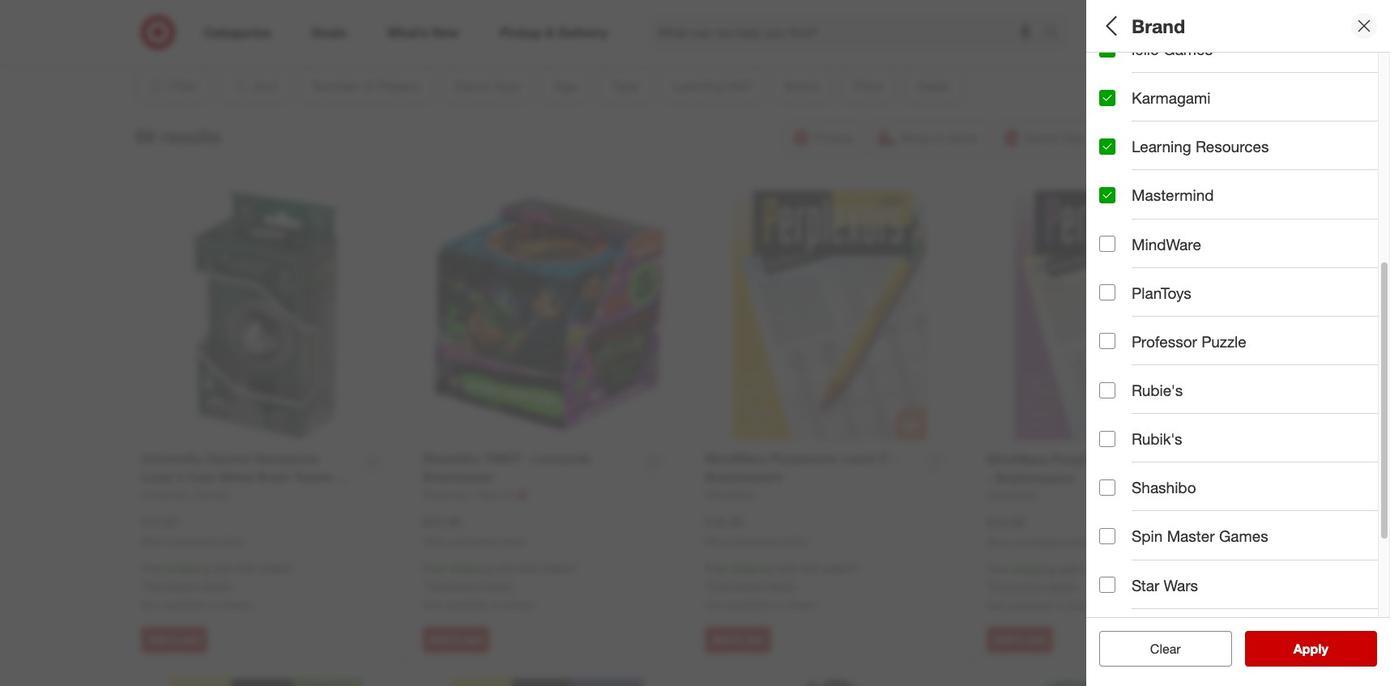 Task type: describe. For each thing, give the bounding box(es) containing it.
99
[[135, 124, 156, 147]]

skill
[[1168, 291, 1199, 309]]

results for see results
[[1304, 641, 1346, 657]]

when inside the $14.87 when purchased online
[[141, 535, 166, 547]]

creative inside game type classic games; creative games
[[1182, 141, 1224, 155]]

1 horizontal spatial $16.95
[[987, 514, 1026, 530]]

clear for clear all
[[1142, 641, 1173, 657]]

see
[[1277, 641, 1300, 657]]

sold by button
[[1099, 563, 1378, 620]]

advertisement region
[[203, 0, 1175, 38]]

wonderland;
[[1139, 368, 1204, 382]]

$25.99 when purchased online
[[423, 513, 526, 547]]

game
[[1099, 120, 1143, 139]]

Karmagami checkbox
[[1099, 90, 1116, 106]]

clear button
[[1099, 631, 1232, 667]]

brand alice in wonderland; bepuzzled; chuckle & roar; educatio
[[1099, 347, 1390, 382]]

thinking;
[[1188, 311, 1234, 325]]

apply button
[[1245, 631, 1377, 667]]

number of players 1; 2
[[1099, 64, 1235, 98]]

by
[[1136, 580, 1154, 598]]

mindware
[[1132, 235, 1201, 253]]

age
[[1099, 177, 1128, 196]]

shashibo
[[1132, 478, 1196, 497]]

rating
[[1147, 523, 1195, 542]]

price
[[1099, 410, 1138, 428]]

coding;
[[1099, 311, 1139, 325]]

purchased inside the $14.87 when purchased online
[[169, 535, 215, 547]]

1;
[[1099, 85, 1109, 98]]

bepuzzled;
[[1207, 368, 1263, 382]]

filters
[[1127, 14, 1177, 37]]

clear all button
[[1099, 631, 1232, 667]]

star wars
[[1132, 576, 1198, 594]]

clear all
[[1142, 641, 1189, 657]]

MindWare checkbox
[[1099, 236, 1116, 252]]

motor
[[1315, 311, 1345, 325]]

gr
[[1381, 311, 1390, 325]]

kids;
[[1099, 198, 1125, 212]]

creativity;
[[1237, 311, 1288, 325]]

PlanToys checkbox
[[1099, 285, 1116, 301]]

2
[[1112, 85, 1118, 98]]

Star Wars checkbox
[[1099, 577, 1116, 593]]

brand dialog
[[1086, 0, 1390, 686]]

spin master games
[[1132, 527, 1269, 546]]

educatio
[[1352, 368, 1390, 382]]

plantoys
[[1132, 283, 1192, 302]]

skills;
[[1349, 311, 1378, 325]]

iello games
[[1132, 40, 1213, 58]]

mastermind
[[1132, 186, 1214, 205]]

results for 99 results
[[161, 124, 221, 147]]

roar;
[[1321, 368, 1349, 382]]

sold by
[[1099, 580, 1154, 598]]

brand for brand
[[1132, 14, 1185, 37]]

classic
[[1099, 141, 1136, 155]]

see results button
[[1245, 631, 1377, 667]]

games; inside type board games; brainteasers
[[1133, 255, 1173, 268]]

clear for clear
[[1150, 641, 1181, 657]]

search button
[[1037, 15, 1076, 53]]

deals
[[1099, 466, 1141, 485]]

$14.87 when purchased online
[[141, 513, 244, 547]]

when inside $25.99 when purchased online
[[423, 535, 448, 547]]

adult
[[1128, 198, 1155, 212]]

0 vertical spatial games
[[1164, 40, 1213, 58]]

&
[[1311, 368, 1318, 382]]

resources
[[1196, 137, 1269, 156]]

type board games; brainteasers
[[1099, 234, 1240, 268]]

learning for learning resources
[[1132, 137, 1192, 156]]

alice
[[1099, 368, 1124, 382]]

Spin Master Games checkbox
[[1099, 528, 1116, 544]]

number
[[1099, 64, 1158, 82]]



Task type: vqa. For each thing, say whether or not it's contained in the screenshot.
rubie's checkbox
yes



Task type: locate. For each thing, give the bounding box(es) containing it.
price button
[[1099, 393, 1378, 450]]

games inside game type classic games; creative games
[[1227, 141, 1263, 155]]

learning down karmagami
[[1132, 137, 1192, 156]]

What can we help you find? suggestions appear below search field
[[648, 15, 1048, 50]]

results right 99
[[161, 124, 221, 147]]

master
[[1167, 527, 1215, 546]]

0 vertical spatial results
[[161, 124, 221, 147]]

0 horizontal spatial results
[[161, 124, 221, 147]]

brand up sponsored
[[1132, 14, 1185, 37]]

$25.99
[[423, 513, 462, 530]]

learning
[[1132, 137, 1192, 156], [1099, 291, 1164, 309]]

2 clear from the left
[[1150, 641, 1181, 657]]

iello Games checkbox
[[1099, 41, 1116, 57]]

Rubik's checkbox
[[1099, 431, 1116, 447]]

learning up coding;
[[1099, 291, 1164, 309]]

all
[[1176, 641, 1189, 657]]

online inside the $14.87 when purchased online
[[218, 535, 244, 547]]

puzzle
[[1202, 332, 1247, 351]]

type inside type board games; brainteasers
[[1099, 234, 1134, 252]]

learning inside learning skill coding; creative thinking; creativity; fine motor skills; gr
[[1099, 291, 1164, 309]]

1 vertical spatial learning
[[1099, 291, 1164, 309]]

apply
[[1294, 641, 1329, 657]]

when
[[141, 535, 166, 547], [423, 535, 448, 547], [705, 535, 730, 547], [987, 536, 1012, 548]]

99 results
[[135, 124, 221, 147]]

shipping
[[167, 562, 210, 576], [449, 562, 492, 576], [731, 562, 774, 576], [1012, 563, 1056, 576]]

1 clear from the left
[[1142, 641, 1173, 657]]

learning inside the 'brand' dialog
[[1132, 137, 1192, 156]]

learning skill coding; creative thinking; creativity; fine motor skills; gr
[[1099, 291, 1390, 325]]

brand
[[1132, 14, 1185, 37], [1099, 347, 1144, 366]]

clear left the all
[[1142, 641, 1173, 657]]

rubik's
[[1132, 430, 1183, 448]]

learning for learning skill coding; creative thinking; creativity; fine motor skills; gr
[[1099, 291, 1164, 309]]

in
[[1127, 368, 1136, 382], [209, 598, 218, 612], [491, 598, 500, 612], [773, 598, 782, 612], [1055, 599, 1064, 613]]

1 horizontal spatial results
[[1304, 641, 1346, 657]]

games; inside game type classic games; creative games
[[1139, 141, 1179, 155]]

$16.95 when purchased online
[[705, 513, 808, 547], [987, 514, 1090, 548]]

0 horizontal spatial $16.95 when purchased online
[[705, 513, 808, 547]]

wars
[[1164, 576, 1198, 594]]

all filters
[[1099, 14, 1177, 37]]

all
[[1099, 14, 1122, 37]]

brand up alice
[[1099, 347, 1144, 366]]

exclusions
[[145, 579, 199, 592], [427, 579, 481, 592], [709, 579, 763, 592], [991, 579, 1045, 593]]

0 vertical spatial creative
[[1182, 141, 1224, 155]]

1 vertical spatial games
[[1227, 141, 1263, 155]]

iello
[[1132, 40, 1159, 58]]

free shipping with $35 orders* * exclusions apply. not available in stores
[[141, 562, 295, 612], [423, 562, 577, 612], [705, 562, 859, 612], [987, 563, 1141, 613]]

1 vertical spatial type
[[1099, 234, 1134, 252]]

1 vertical spatial creative
[[1143, 311, 1185, 325]]

search
[[1037, 26, 1076, 42]]

orders*
[[259, 562, 295, 576], [541, 562, 577, 576], [822, 562, 859, 576], [1104, 563, 1141, 576]]

brand inside brand alice in wonderland; bepuzzled; chuckle & roar; educatio
[[1099, 347, 1144, 366]]

brainteasers
[[1176, 255, 1240, 268]]

star
[[1132, 576, 1160, 594]]

purchased
[[169, 535, 215, 547], [451, 535, 497, 547], [733, 535, 779, 547], [1015, 536, 1061, 548]]

games; down mindware
[[1133, 255, 1173, 268]]

chuckle
[[1267, 368, 1308, 382]]

type inside game type classic games; creative games
[[1147, 120, 1181, 139]]

sponsored
[[1127, 39, 1175, 51]]

0 vertical spatial type
[[1147, 120, 1181, 139]]

creative
[[1182, 141, 1224, 155], [1143, 311, 1185, 325]]

clear inside clear button
[[1150, 641, 1181, 657]]

professor puzzle
[[1132, 332, 1247, 351]]

sold
[[1099, 580, 1132, 598]]

results inside button
[[1304, 641, 1346, 657]]

2 vertical spatial games
[[1219, 527, 1269, 546]]

online
[[218, 535, 244, 547], [500, 535, 526, 547], [782, 535, 808, 547], [1064, 536, 1090, 548]]

spin
[[1132, 527, 1163, 546]]

guest rating button
[[1099, 506, 1378, 563]]

all filters dialog
[[1086, 0, 1390, 686]]

fine
[[1291, 311, 1312, 325]]

learning resources
[[1132, 137, 1269, 156]]

see results
[[1277, 641, 1346, 657]]

karmagami
[[1132, 88, 1211, 107]]

clear
[[1142, 641, 1173, 657], [1150, 641, 1181, 657]]

players
[[1181, 64, 1235, 82]]

1 vertical spatial brand
[[1099, 347, 1144, 366]]

1 vertical spatial results
[[1304, 641, 1346, 657]]

Rubie's checkbox
[[1099, 382, 1116, 398]]

Learning Resources checkbox
[[1099, 138, 1116, 155]]

guest
[[1099, 523, 1143, 542]]

type down karmagami
[[1147, 120, 1181, 139]]

1 horizontal spatial type
[[1147, 120, 1181, 139]]

purchased inside $25.99 when purchased online
[[451, 535, 497, 547]]

games
[[1164, 40, 1213, 58], [1227, 141, 1263, 155], [1219, 527, 1269, 546]]

of
[[1162, 64, 1177, 82]]

type
[[1147, 120, 1181, 139], [1099, 234, 1134, 252]]

clear inside clear all button
[[1142, 641, 1173, 657]]

0 vertical spatial brand
[[1132, 14, 1185, 37]]

deals button
[[1099, 450, 1378, 506]]

creative inside learning skill coding; creative thinking; creativity; fine motor skills; gr
[[1143, 311, 1185, 325]]

0 horizontal spatial $16.95
[[705, 513, 744, 530]]

results right see
[[1304, 641, 1346, 657]]

0 horizontal spatial type
[[1099, 234, 1134, 252]]

available
[[162, 598, 206, 612], [444, 598, 488, 612], [726, 598, 770, 612], [1008, 599, 1052, 613]]

0 vertical spatial games;
[[1139, 141, 1179, 155]]

stores
[[221, 598, 253, 612], [503, 598, 535, 612], [785, 598, 817, 612], [1067, 599, 1099, 613]]

game type classic games; creative games
[[1099, 120, 1263, 155]]

with
[[213, 562, 234, 576], [495, 562, 516, 576], [777, 562, 798, 576], [1059, 563, 1080, 576]]

board
[[1099, 255, 1130, 268]]

Shashibo checkbox
[[1099, 479, 1116, 496]]

1 vertical spatial games;
[[1133, 255, 1173, 268]]

Mastermind checkbox
[[1099, 187, 1116, 203]]

brand inside dialog
[[1132, 14, 1185, 37]]

creative up the professor
[[1143, 311, 1185, 325]]

online inside $25.99 when purchased online
[[500, 535, 526, 547]]

apply.
[[202, 579, 233, 592], [484, 579, 515, 592], [766, 579, 797, 592], [1048, 579, 1079, 593]]

age kids; adult
[[1099, 177, 1155, 212]]

*
[[141, 579, 145, 592], [423, 579, 427, 592], [705, 579, 709, 592], [987, 579, 991, 593]]

creative up mastermind
[[1182, 141, 1224, 155]]

results
[[161, 124, 221, 147], [1304, 641, 1346, 657]]

type up board
[[1099, 234, 1134, 252]]

games;
[[1139, 141, 1179, 155], [1133, 255, 1173, 268]]

brand for brand alice in wonderland; bepuzzled; chuckle & roar; educatio
[[1099, 347, 1144, 366]]

games; right classic
[[1139, 141, 1179, 155]]

0 vertical spatial learning
[[1132, 137, 1192, 156]]

clear down by
[[1150, 641, 1181, 657]]

guest rating
[[1099, 523, 1195, 542]]

Professor Puzzle checkbox
[[1099, 333, 1116, 350]]

not
[[141, 598, 159, 612], [423, 598, 441, 612], [705, 598, 723, 612], [987, 599, 1005, 613]]

rubie's
[[1132, 381, 1183, 399]]

professor
[[1132, 332, 1197, 351]]

1 horizontal spatial $16.95 when purchased online
[[987, 514, 1090, 548]]

$16.95
[[705, 513, 744, 530], [987, 514, 1026, 530]]

in inside brand alice in wonderland; bepuzzled; chuckle & roar; educatio
[[1127, 368, 1136, 382]]

$14.87
[[141, 513, 180, 530]]



